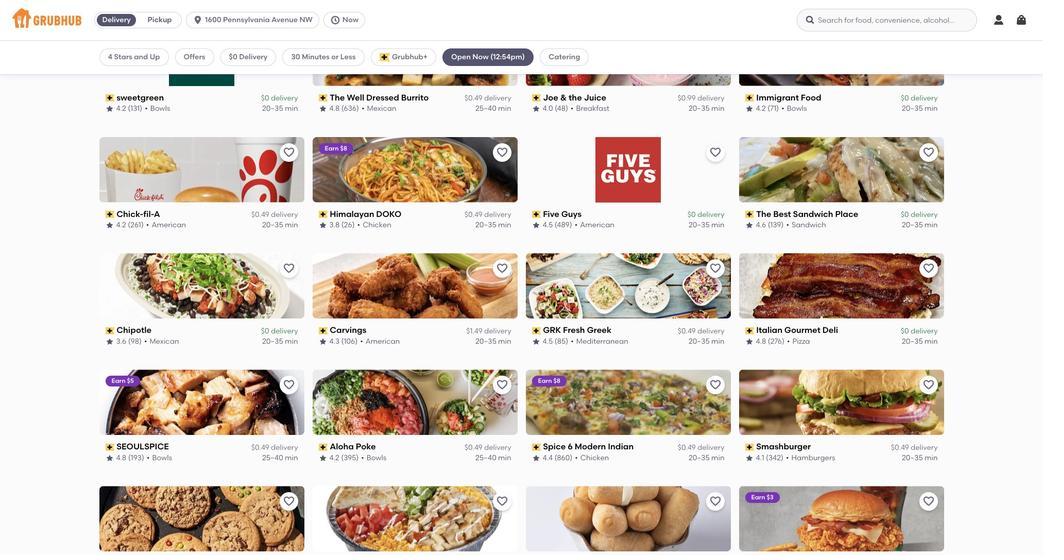 Task type: locate. For each thing, give the bounding box(es) containing it.
subscription pass image left well
[[319, 94, 328, 102]]

$0.49 for grk fresh greek
[[678, 327, 696, 335]]

1 horizontal spatial 4.8
[[330, 104, 340, 113]]

(48)
[[555, 104, 569, 113]]

0 vertical spatial $3
[[752, 28, 759, 35]]

earn $8 for spice
[[538, 378, 561, 385]]

sandwich down the best sandwich place
[[792, 221, 827, 229]]

• bowls
[[145, 104, 170, 113], [782, 104, 808, 113], [147, 454, 172, 462], [361, 454, 387, 462]]

subscription pass image left aloha
[[319, 444, 328, 451]]

chick-fil-a logo image
[[99, 137, 304, 202]]

1 vertical spatial mexican
[[150, 337, 179, 346]]

• american right (106)
[[360, 337, 400, 346]]

star icon image left 4.2 (71)
[[746, 105, 754, 113]]

1 horizontal spatial off
[[760, 28, 769, 35]]

earn for himalayan doko
[[325, 145, 339, 152]]

subscription pass image left chick-
[[105, 211, 115, 218]]

0 vertical spatial 4.8
[[330, 104, 340, 113]]

american
[[152, 221, 186, 229], [581, 221, 615, 229], [366, 337, 400, 346]]

20–35 min
[[262, 104, 298, 113], [689, 104, 725, 113], [903, 104, 938, 113], [262, 221, 298, 229], [476, 221, 512, 229], [689, 221, 725, 229], [903, 221, 938, 229], [262, 337, 298, 346], [476, 337, 512, 346], [689, 337, 725, 346], [903, 337, 938, 346], [689, 454, 725, 462], [903, 454, 938, 462]]

1 4.5 from the top
[[543, 221, 553, 229]]

0 horizontal spatial svg image
[[330, 15, 341, 25]]

$8
[[340, 145, 347, 152], [554, 378, 561, 385]]

joe & the juice  logo image
[[526, 20, 731, 86]]

• bowls down immigrant food
[[782, 104, 808, 113]]

$0.49 delivery for well
[[465, 94, 512, 103]]

0 horizontal spatial chicken
[[363, 221, 392, 229]]

0 horizontal spatial $8
[[340, 145, 347, 152]]

open now (12:54pm)
[[452, 53, 525, 61]]

30 minutes or less
[[292, 53, 356, 61]]

20–35 for carvings
[[476, 337, 497, 346]]

star icon image for the best sandwich place
[[746, 221, 754, 230]]

1 horizontal spatial $5
[[127, 378, 134, 385]]

$0.49 for aloha poke
[[465, 443, 483, 452]]

1 of from the left
[[162, 28, 168, 35]]

1 horizontal spatial $3
[[767, 494, 774, 501]]

subscription pass image left best
[[746, 211, 755, 218]]

panera bread logo image
[[99, 486, 304, 552]]

star icon image left 4.5 (489)
[[532, 221, 541, 230]]

subscription pass image left the smashburger on the bottom of page
[[746, 444, 755, 451]]

subscription pass image left joe
[[532, 94, 541, 102]]

mexican down dressed at the left of the page
[[367, 104, 397, 113]]

$5
[[112, 28, 119, 35], [127, 378, 134, 385]]

mexican
[[367, 104, 397, 113], [150, 337, 179, 346]]

1 vertical spatial $5
[[127, 378, 134, 385]]

delivery for grk fresh greek
[[698, 327, 725, 335]]

now inside button
[[343, 15, 359, 24]]

• bowls down poke
[[361, 454, 387, 462]]

chipotle logo image
[[99, 253, 304, 319]]

your up 4 stars and up
[[130, 28, 143, 35]]

• for the well dressed burrito
[[362, 104, 365, 113]]

$5 up 4
[[112, 28, 119, 35]]

4.5 down "five"
[[543, 221, 553, 229]]

the up 4.8 (636)
[[330, 93, 345, 102]]

0 vertical spatial • chicken
[[358, 221, 392, 229]]

subscription pass image for carvings
[[319, 327, 328, 334]]

mexican right (98)
[[150, 337, 179, 346]]

grubhub plus flag logo image
[[380, 53, 390, 61]]

subscription pass image for immigrant food
[[746, 94, 755, 102]]

delivery for the well dressed burrito
[[485, 94, 512, 103]]

4.8 left (636) on the top left of page
[[330, 104, 340, 113]]

0 horizontal spatial order
[[145, 28, 161, 35]]

$8 for himalayan
[[340, 145, 347, 152]]

• mexican right (98)
[[144, 337, 179, 346]]

20–35 min for italian gourmet deli
[[903, 337, 938, 346]]

bowls
[[150, 104, 170, 113], [788, 104, 808, 113], [152, 454, 172, 462], [367, 454, 387, 462]]

• for chick-fil-a
[[146, 221, 149, 229]]

grk fresh greek
[[543, 326, 612, 335]]

4.2 for immigrant food
[[757, 104, 766, 113]]

2 off from the left
[[760, 28, 769, 35]]

star icon image
[[105, 105, 114, 113], [319, 105, 327, 113], [532, 105, 541, 113], [746, 105, 754, 113], [105, 221, 114, 230], [319, 221, 327, 230], [532, 221, 541, 230], [746, 221, 754, 230], [105, 338, 114, 346], [319, 338, 327, 346], [532, 338, 541, 346], [746, 338, 754, 346], [105, 454, 114, 462], [319, 454, 327, 462], [532, 454, 541, 462], [746, 454, 754, 462]]

25–40
[[476, 104, 497, 113], [262, 454, 283, 462], [476, 454, 497, 462]]

bowls down poke
[[367, 454, 387, 462]]

• american for fil-
[[146, 221, 186, 229]]

of for sweetgreen
[[162, 28, 168, 35]]

subscription pass image for chick-fil-a
[[105, 211, 115, 218]]

bowls down seoulspice
[[152, 454, 172, 462]]

joe & the juice
[[543, 93, 607, 102]]

• right '(860)' on the right of page
[[575, 454, 578, 462]]

• right the (26)
[[358, 221, 360, 229]]

of left "$25+"
[[162, 28, 168, 35]]

min for aloha poke
[[499, 454, 512, 462]]

min for five guys
[[712, 221, 725, 229]]

20–35
[[262, 104, 283, 113], [689, 104, 710, 113], [903, 104, 924, 113], [262, 221, 283, 229], [476, 221, 497, 229], [689, 221, 710, 229], [903, 221, 924, 229], [262, 337, 283, 346], [476, 337, 497, 346], [689, 337, 710, 346], [903, 337, 924, 346], [689, 454, 710, 462], [903, 454, 924, 462]]

(85)
[[555, 337, 569, 346]]

spice 6 modern indian
[[543, 442, 634, 452]]

$0 delivery
[[229, 53, 268, 61]]

arepa zone logo image
[[526, 486, 731, 552]]

star icon image left 4.4 at the right
[[532, 454, 541, 462]]

star icon image left 4.5 (85)
[[532, 338, 541, 346]]

4.5 for five guys
[[543, 221, 553, 229]]

0 horizontal spatial • chicken
[[358, 221, 392, 229]]

your
[[130, 28, 143, 35], [770, 28, 783, 35]]

earn $8 down 4.5 (85)
[[538, 378, 561, 385]]

1 vertical spatial delivery
[[239, 53, 268, 61]]

$0 for chipotle
[[261, 327, 269, 335]]

• bowls for aloha poke
[[361, 454, 387, 462]]

delivery down 1600 pennsylvania avenue nw button on the top left of page
[[239, 53, 268, 61]]

$8 down 4.5 (85)
[[554, 378, 561, 385]]

star icon image left 4.0
[[532, 105, 541, 113]]

star icon image left 4.2 (395) at the bottom left of the page
[[319, 454, 327, 462]]

20–35 for himalayan doko
[[476, 221, 497, 229]]

• for spice 6 modern indian
[[575, 454, 578, 462]]

star icon image left 4.6
[[746, 221, 754, 230]]

1 horizontal spatial • american
[[360, 337, 400, 346]]

1 vertical spatial $8
[[554, 378, 561, 385]]

american for guys
[[581, 221, 615, 229]]

1 horizontal spatial chicken
[[581, 454, 610, 462]]

grk
[[543, 326, 562, 335]]

aloha poke logo image
[[313, 370, 518, 435]]

0 horizontal spatial $5
[[112, 28, 119, 35]]

$0.49 delivery for doko
[[465, 210, 512, 219]]

0 horizontal spatial of
[[162, 28, 168, 35]]

min for immigrant food
[[925, 104, 938, 113]]

min
[[285, 104, 298, 113], [499, 104, 512, 113], [712, 104, 725, 113], [925, 104, 938, 113], [285, 221, 298, 229], [499, 221, 512, 229], [712, 221, 725, 229], [925, 221, 938, 229], [285, 337, 298, 346], [499, 337, 512, 346], [712, 337, 725, 346], [925, 337, 938, 346], [285, 454, 298, 462], [499, 454, 512, 462], [712, 454, 725, 462], [925, 454, 938, 462]]

sandwich up • sandwich
[[794, 209, 834, 219]]

star icon image for carvings
[[319, 338, 327, 346]]

• right (98)
[[144, 337, 147, 346]]

bowls down sweetgreen
[[150, 104, 170, 113]]

0 horizontal spatial svg image
[[193, 15, 203, 25]]

• mexican down the well dressed burrito
[[362, 104, 397, 113]]

2 horizontal spatial • american
[[575, 221, 615, 229]]

2 of from the left
[[803, 28, 809, 35]]

0 horizontal spatial • american
[[146, 221, 186, 229]]

(131)
[[128, 104, 142, 113]]

4
[[108, 53, 112, 61]]

0 vertical spatial $8
[[340, 145, 347, 152]]

• chicken for 6
[[575, 454, 610, 462]]

4.2 for aloha poke
[[330, 454, 340, 462]]

burrito
[[401, 93, 429, 102]]

smashburger
[[757, 442, 812, 452]]

order left $15+
[[785, 28, 801, 35]]

• for carvings
[[360, 337, 363, 346]]

now right open
[[473, 53, 489, 61]]

mediterranean
[[577, 337, 629, 346]]

• right (636) on the top left of page
[[362, 104, 365, 113]]

• down poke
[[361, 454, 364, 462]]

the halal guys (dupont circle, dc) logo image
[[313, 486, 518, 552]]

subscription pass image for smashburger
[[746, 444, 755, 451]]

25–40 min
[[476, 104, 512, 113], [262, 454, 298, 462], [476, 454, 512, 462]]

or
[[332, 53, 339, 61]]

1 horizontal spatial earn $8
[[538, 378, 561, 385]]

of
[[162, 28, 168, 35], [803, 28, 809, 35]]

(261)
[[128, 221, 144, 229]]

4.2 left (71)
[[757, 104, 766, 113]]

order for sweetgreen
[[145, 28, 161, 35]]

earn for spice 6 modern indian
[[538, 378, 552, 385]]

(12:54pm)
[[491, 53, 525, 61]]

1 horizontal spatial • chicken
[[575, 454, 610, 462]]

subscription pass image
[[105, 94, 115, 102], [319, 94, 328, 102], [746, 94, 755, 102], [319, 211, 328, 218], [532, 211, 541, 218], [532, 327, 541, 334], [746, 327, 755, 334], [105, 444, 115, 451], [532, 444, 541, 451]]

star icon image for chick-fil-a
[[105, 221, 114, 230]]

guys
[[562, 209, 582, 219]]

0 vertical spatial 4.5
[[543, 221, 553, 229]]

1 horizontal spatial mexican
[[367, 104, 397, 113]]

0 vertical spatial mexican
[[367, 104, 397, 113]]

grubhub+
[[392, 53, 428, 61]]

1 horizontal spatial order
[[785, 28, 801, 35]]

0 horizontal spatial earn $8
[[325, 145, 347, 152]]

• pizza
[[788, 337, 811, 346]]

earn $8 down 4.8 (636)
[[325, 145, 347, 152]]

delivery
[[102, 15, 131, 24], [239, 53, 268, 61]]

less
[[341, 53, 356, 61]]

4.5 down grk
[[543, 337, 553, 346]]

• down fil-
[[146, 221, 149, 229]]

4.6
[[757, 221, 767, 229]]

subscription pass image left italian at right bottom
[[746, 327, 755, 334]]

1 vertical spatial $3
[[767, 494, 774, 501]]

american right (106)
[[366, 337, 400, 346]]

chicken down "modern" on the bottom right of page
[[581, 454, 610, 462]]

0 vertical spatial delivery
[[102, 15, 131, 24]]

delivery for joe & the juice
[[698, 94, 725, 103]]

save this restaurant image for 'aloha poke logo'
[[496, 379, 509, 391]]

star icon image left 4.8 (636)
[[319, 105, 327, 113]]

• american down the a
[[146, 221, 186, 229]]

fil-
[[143, 209, 154, 219]]

0 horizontal spatial • mexican
[[144, 337, 179, 346]]

2 4.5 from the top
[[543, 337, 553, 346]]

$5 off your order of $25+
[[112, 28, 184, 35]]

subscription pass image left carvings
[[319, 327, 328, 334]]

20–35 for five guys
[[689, 221, 710, 229]]

• mexican for chipotle
[[144, 337, 179, 346]]

$0
[[229, 53, 238, 61], [261, 94, 269, 103], [902, 94, 910, 103], [688, 210, 696, 219], [902, 210, 910, 219], [261, 327, 269, 335], [902, 327, 910, 335]]

min for the well dressed burrito
[[499, 104, 512, 113]]

the
[[569, 93, 582, 102]]

• right '(139)'
[[787, 221, 790, 229]]

1 vertical spatial • chicken
[[575, 454, 610, 462]]

0 vertical spatial now
[[343, 15, 359, 24]]

subscription pass image left "immigrant"
[[746, 94, 755, 102]]

• american down the guys
[[575, 221, 615, 229]]

earn
[[325, 145, 339, 152], [112, 378, 126, 385], [538, 378, 552, 385], [752, 494, 766, 501]]

order down pickup
[[145, 28, 161, 35]]

1 horizontal spatial your
[[770, 28, 783, 35]]

off for immigrant food
[[760, 28, 769, 35]]

earn down 4.5 (85)
[[538, 378, 552, 385]]

up
[[150, 53, 160, 61]]

the best sandwich place
[[757, 209, 859, 219]]

&
[[561, 93, 567, 102]]

• bowls down seoulspice
[[147, 454, 172, 462]]

• right (71)
[[782, 104, 785, 113]]

delivery button
[[95, 12, 138, 28]]

(342)
[[767, 454, 784, 462]]

1 your from the left
[[130, 28, 143, 35]]

• chicken down "modern" on the bottom right of page
[[575, 454, 610, 462]]

$0.49 for himalayan doko
[[465, 210, 483, 219]]

immigrant food logo image
[[739, 20, 945, 86]]

delivery for seoulspice
[[271, 443, 298, 452]]

subscription pass image for seoulspice
[[105, 444, 115, 451]]

1 vertical spatial now
[[473, 53, 489, 61]]

1600 pennsylvania avenue nw
[[205, 15, 313, 24]]

0 horizontal spatial the
[[330, 93, 345, 102]]

2 order from the left
[[785, 28, 801, 35]]

25–40 for poke
[[476, 454, 497, 462]]

american down the guys
[[581, 221, 615, 229]]

svg image
[[1016, 14, 1028, 26], [193, 15, 203, 25], [806, 15, 816, 25]]

bowls down immigrant food
[[788, 104, 808, 113]]

subscription pass image left 'chipotle'
[[105, 327, 115, 334]]

4.6 (139)
[[757, 221, 784, 229]]

subscription pass image left sweetgreen
[[105, 94, 115, 102]]

20–35 for chick-fil-a
[[262, 221, 283, 229]]

greek
[[587, 326, 612, 335]]

1 vertical spatial chicken
[[581, 454, 610, 462]]

4.8
[[330, 104, 340, 113], [757, 337, 767, 346], [116, 454, 126, 462]]

delivery
[[271, 94, 298, 103], [485, 94, 512, 103], [698, 94, 725, 103], [911, 94, 938, 103], [271, 210, 298, 219], [485, 210, 512, 219], [698, 210, 725, 219], [911, 210, 938, 219], [271, 327, 298, 335], [485, 327, 512, 335], [698, 327, 725, 335], [911, 327, 938, 335], [271, 443, 298, 452], [485, 443, 512, 452], [698, 443, 725, 452], [911, 443, 938, 452]]

gourmet
[[785, 326, 821, 335]]

• bowls down sweetgreen
[[145, 104, 170, 113]]

pickup
[[148, 15, 172, 24]]

• for joe & the juice
[[571, 104, 574, 113]]

earn $5
[[112, 378, 134, 385]]

0 vertical spatial chicken
[[363, 221, 392, 229]]

0 horizontal spatial your
[[130, 28, 143, 35]]

the well dressed burrito logo image
[[313, 20, 518, 86]]

subscription pass image left "five"
[[532, 211, 541, 218]]

himalayan doko logo image
[[313, 137, 518, 202]]

0 horizontal spatial 4.8
[[116, 454, 126, 462]]

20–35 min for himalayan doko
[[476, 221, 512, 229]]

0 horizontal spatial american
[[152, 221, 186, 229]]

4.8 down italian at right bottom
[[757, 337, 767, 346]]

earn down 3.6
[[112, 378, 126, 385]]

• chicken for doko
[[358, 221, 392, 229]]

$0 for sweetgreen
[[261, 94, 269, 103]]

• down the smashburger on the bottom of page
[[787, 454, 789, 462]]

star icon image left 4.1
[[746, 454, 754, 462]]

• right '(48)'
[[571, 104, 574, 113]]

italian gourmet deli logo image
[[739, 253, 945, 319]]

the up 4.6
[[757, 209, 772, 219]]

2 horizontal spatial american
[[581, 221, 615, 229]]

• for himalayan doko
[[358, 221, 360, 229]]

1 vertical spatial 4.5
[[543, 337, 553, 346]]

• bowls for immigrant food
[[782, 104, 808, 113]]

0 horizontal spatial mexican
[[150, 337, 179, 346]]

2 your from the left
[[770, 28, 783, 35]]

$0 delivery
[[261, 94, 298, 103], [902, 94, 938, 103], [688, 210, 725, 219], [902, 210, 938, 219], [261, 327, 298, 335], [902, 327, 938, 335]]

save this restaurant button
[[280, 27, 298, 45], [493, 27, 512, 45], [707, 27, 725, 45], [920, 27, 938, 45], [280, 143, 298, 162], [493, 143, 512, 162], [707, 143, 725, 162], [920, 143, 938, 162], [280, 260, 298, 278], [493, 260, 512, 278], [707, 260, 725, 278], [920, 260, 938, 278], [280, 376, 298, 395], [493, 376, 512, 395], [707, 376, 725, 395], [920, 376, 938, 395], [280, 492, 298, 511], [493, 492, 512, 511], [707, 492, 725, 511], [920, 492, 938, 511]]

save this restaurant image
[[283, 30, 295, 42], [710, 30, 722, 42], [283, 146, 295, 159], [496, 146, 509, 159], [710, 146, 722, 159], [496, 263, 509, 275], [710, 263, 722, 275], [923, 263, 935, 275], [710, 379, 722, 391], [923, 379, 935, 391], [283, 496, 295, 508], [923, 496, 935, 508]]

1 horizontal spatial • mexican
[[362, 104, 397, 113]]

• right (85)
[[571, 337, 574, 346]]

2 horizontal spatial 4.8
[[757, 337, 767, 346]]

delivery for spice 6 modern indian
[[698, 443, 725, 452]]

star icon image left 4.8 (193)
[[105, 454, 114, 462]]

4.5 (489)
[[543, 221, 573, 229]]

delivery inside delivery button
[[102, 15, 131, 24]]

subscription pass image left seoulspice
[[105, 444, 115, 451]]

1 off from the left
[[120, 28, 128, 35]]

star icon image left 4.8 (276)
[[746, 338, 754, 346]]

$0.49 delivery for 6
[[678, 443, 725, 452]]

star icon image left 4.3
[[319, 338, 327, 346]]

chicken down himalayan doko at the top of page
[[363, 221, 392, 229]]

$0.49 delivery for fil-
[[251, 210, 298, 219]]

delivery for carvings
[[485, 327, 512, 335]]

1 vertical spatial • mexican
[[144, 337, 179, 346]]

• right (106)
[[360, 337, 363, 346]]

• down the guys
[[575, 221, 578, 229]]

earn $8
[[325, 145, 347, 152], [538, 378, 561, 385]]

20–35 min for five guys
[[689, 221, 725, 229]]

1 order from the left
[[145, 28, 161, 35]]

chipotle
[[117, 326, 152, 335]]

$0.49
[[465, 94, 483, 103], [251, 210, 269, 219], [465, 210, 483, 219], [678, 327, 696, 335], [251, 443, 269, 452], [465, 443, 483, 452], [678, 443, 696, 452], [892, 443, 910, 452]]

star icon image left 3.6
[[105, 338, 114, 346]]

• for the best sandwich place
[[787, 221, 790, 229]]

subscription pass image
[[532, 94, 541, 102], [105, 211, 115, 218], [746, 211, 755, 218], [105, 327, 115, 334], [319, 327, 328, 334], [319, 444, 328, 451], [746, 444, 755, 451]]

0 horizontal spatial now
[[343, 15, 359, 24]]

subscription pass image left grk
[[532, 327, 541, 334]]

1 vertical spatial the
[[757, 209, 772, 219]]

five guys
[[543, 209, 582, 219]]

offers
[[184, 53, 205, 61]]

• for sweetgreen
[[145, 104, 148, 113]]

place
[[836, 209, 859, 219]]

star icon image left 4.2 (131)
[[105, 105, 114, 113]]

• american
[[146, 221, 186, 229], [575, 221, 615, 229], [360, 337, 400, 346]]

3.6
[[116, 337, 126, 346]]

subscription pass image left spice
[[532, 444, 541, 451]]

save this restaurant image
[[496, 30, 509, 42], [923, 30, 935, 42], [923, 146, 935, 159], [283, 263, 295, 275], [283, 379, 295, 391], [496, 379, 509, 391], [496, 496, 509, 508], [710, 496, 722, 508]]

now
[[343, 15, 359, 24], [473, 53, 489, 61]]

$0 for immigrant food
[[902, 94, 910, 103]]

• right (131)
[[145, 104, 148, 113]]

your left $15+
[[770, 28, 783, 35]]

poke
[[356, 442, 376, 452]]

1 vertical spatial earn $8
[[538, 378, 561, 385]]

$8 down 4.8 (636)
[[340, 145, 347, 152]]

20–35 min for sweetgreen
[[262, 104, 298, 113]]

4.2 down chick-
[[116, 221, 126, 229]]

$5 down 3.6 (98)
[[127, 378, 134, 385]]

0 vertical spatial the
[[330, 93, 345, 102]]

star icon image left 4.2 (261)
[[105, 221, 114, 230]]

american down the a
[[152, 221, 186, 229]]

svg image
[[993, 14, 1006, 26], [330, 15, 341, 25]]

the
[[330, 93, 345, 102], [757, 209, 772, 219]]

0 horizontal spatial delivery
[[102, 15, 131, 24]]

subscription pass image left himalayan
[[319, 211, 328, 218]]

0 horizontal spatial off
[[120, 28, 128, 35]]

of left $15+
[[803, 28, 809, 35]]

4.8 left the (193)
[[116, 454, 126, 462]]

subscription pass image for grk fresh greek
[[532, 327, 541, 334]]

0 horizontal spatial $3
[[752, 28, 759, 35]]

your for immigrant food
[[770, 28, 783, 35]]

1 horizontal spatial of
[[803, 28, 809, 35]]

1 horizontal spatial the
[[757, 209, 772, 219]]

4.2 down aloha
[[330, 454, 340, 462]]

• mexican
[[362, 104, 397, 113], [144, 337, 179, 346]]

star icon image left the 3.8
[[319, 221, 327, 230]]

1600
[[205, 15, 221, 24]]

1 vertical spatial 4.8
[[757, 337, 767, 346]]

earn down 4.8 (636)
[[325, 145, 339, 152]]

• chicken down himalayan doko at the top of page
[[358, 221, 392, 229]]

pickup button
[[138, 12, 182, 28]]

4.2 left (131)
[[116, 104, 126, 113]]

20–35 min for immigrant food
[[903, 104, 938, 113]]

1 horizontal spatial $8
[[554, 378, 561, 385]]

star icon image for chipotle
[[105, 338, 114, 346]]

0 vertical spatial • mexican
[[362, 104, 397, 113]]

now up less
[[343, 15, 359, 24]]

2 horizontal spatial svg image
[[1016, 14, 1028, 26]]

3.8
[[330, 221, 340, 229]]

min for italian gourmet deli
[[925, 337, 938, 346]]

0 vertical spatial earn $8
[[325, 145, 347, 152]]



Task type: describe. For each thing, give the bounding box(es) containing it.
• sandwich
[[787, 221, 827, 229]]

4.4
[[543, 454, 553, 462]]

1 horizontal spatial svg image
[[806, 15, 816, 25]]

grk fresh greek logo image
[[526, 253, 731, 319]]

0 vertical spatial $5
[[112, 28, 119, 35]]

4.2 for chick-fil-a
[[116, 221, 126, 229]]

seoulspice logo image
[[99, 370, 304, 435]]

five guys logo image
[[596, 137, 661, 202]]

save this restaurant image for arepa zone logo
[[710, 496, 722, 508]]

4.3
[[330, 337, 340, 346]]

20–35 min for the best sandwich place
[[903, 221, 938, 229]]

(636)
[[342, 104, 359, 113]]

• for smashburger
[[787, 454, 789, 462]]

$3 off your order of $15+
[[752, 28, 823, 35]]

star icon image for joe & the juice
[[532, 105, 541, 113]]

20–35 min for grk fresh greek
[[689, 337, 725, 346]]

20–35 for chipotle
[[262, 337, 283, 346]]

save this restaurant image for chipotle logo
[[283, 263, 295, 275]]

subscription pass image for the best sandwich place
[[746, 211, 755, 218]]

min for chick-fil-a
[[285, 221, 298, 229]]

$0 for the best sandwich place
[[902, 210, 910, 219]]

subscription pass image for sweetgreen
[[105, 94, 115, 102]]

$0.49 delivery for poke
[[465, 443, 512, 452]]

• for five guys
[[575, 221, 578, 229]]

star icon image for the well dressed burrito
[[319, 105, 327, 113]]

himalayan doko
[[330, 209, 402, 219]]

3.8 (26)
[[330, 221, 355, 229]]

4.2 for sweetgreen
[[116, 104, 126, 113]]

best
[[774, 209, 792, 219]]

$0 delivery for sweetgreen
[[261, 94, 298, 103]]

indian
[[608, 442, 634, 452]]

aloha
[[330, 442, 354, 452]]

your for sweetgreen
[[130, 28, 143, 35]]

4.5 for grk fresh greek
[[543, 337, 553, 346]]

4.2 (395)
[[330, 454, 359, 462]]

$0 delivery for chipotle
[[261, 327, 298, 335]]

4 stars and up
[[108, 53, 160, 61]]

(489)
[[555, 221, 573, 229]]

delivery for five guys
[[698, 210, 725, 219]]

and
[[134, 53, 148, 61]]

• mexican for the well dressed burrito
[[362, 104, 397, 113]]

20–35 for grk fresh greek
[[689, 337, 710, 346]]

carvings
[[330, 326, 367, 335]]

4.8 (636)
[[330, 104, 359, 113]]

• mediterranean
[[571, 337, 629, 346]]

a
[[154, 209, 160, 219]]

• for immigrant food
[[782, 104, 785, 113]]

catering
[[549, 53, 581, 61]]

4.8 (276)
[[757, 337, 785, 346]]

fresh
[[563, 326, 585, 335]]

• breakfast
[[571, 104, 610, 113]]

order for immigrant food
[[785, 28, 801, 35]]

open
[[452, 53, 471, 61]]

minutes
[[302, 53, 330, 61]]

• for chipotle
[[144, 337, 147, 346]]

$1.49
[[467, 327, 483, 335]]

the for the best sandwich place
[[757, 209, 772, 219]]

five
[[543, 209, 560, 219]]

avenue
[[272, 15, 298, 24]]

4.8 for italian
[[757, 337, 767, 346]]

$0.49 for the well dressed burrito
[[465, 94, 483, 103]]

immigrant
[[757, 93, 800, 102]]

chicken for 6
[[581, 454, 610, 462]]

star icon image for aloha poke
[[319, 454, 327, 462]]

20–35 min for spice 6 modern indian
[[689, 454, 725, 462]]

$0.49 for smashburger
[[892, 443, 910, 452]]

(395)
[[341, 454, 359, 462]]

min for smashburger
[[925, 454, 938, 462]]

$15+
[[810, 28, 823, 35]]

earn for seoulspice
[[112, 378, 126, 385]]

star icon image for seoulspice
[[105, 454, 114, 462]]

popeyes logo image
[[739, 486, 945, 552]]

delivery for aloha poke
[[485, 443, 512, 452]]

earn down 4.1
[[752, 494, 766, 501]]

delivery for italian gourmet deli
[[911, 327, 938, 335]]

dressed
[[367, 93, 399, 102]]

4.0
[[543, 104, 553, 113]]

subscription pass image for the well dressed burrito
[[319, 94, 328, 102]]

doko
[[376, 209, 402, 219]]

smashburger logo image
[[739, 370, 945, 435]]

min for sweetgreen
[[285, 104, 298, 113]]

min for the best sandwich place
[[925, 221, 938, 229]]

20–35 min for chick-fil-a
[[262, 221, 298, 229]]

nw
[[300, 15, 313, 24]]

himalayan
[[330, 209, 375, 219]]

american for fil-
[[152, 221, 186, 229]]

carvings logo image
[[313, 253, 518, 319]]

main navigation navigation
[[0, 0, 1044, 41]]

(276)
[[768, 337, 785, 346]]

the well dressed burrito
[[330, 93, 429, 102]]

(193)
[[128, 454, 144, 462]]

the for the well dressed burrito
[[330, 93, 345, 102]]

Search for food, convenience, alcohol... search field
[[797, 9, 978, 31]]

4.0 (48)
[[543, 104, 569, 113]]

(860)
[[555, 454, 573, 462]]

min for spice 6 modern indian
[[712, 454, 725, 462]]

chicken for doko
[[363, 221, 392, 229]]

• for italian gourmet deli
[[788, 337, 790, 346]]

$0.49 delivery for fresh
[[678, 327, 725, 335]]

(98)
[[128, 337, 142, 346]]

svg image inside 1600 pennsylvania avenue nw button
[[193, 15, 203, 25]]

4.3 (106)
[[330, 337, 358, 346]]

$0 delivery for five guys
[[688, 210, 725, 219]]

spice
[[543, 442, 566, 452]]

25–40 for well
[[476, 104, 497, 113]]

1 horizontal spatial american
[[366, 337, 400, 346]]

now button
[[324, 12, 370, 28]]

$0 delivery for immigrant food
[[902, 94, 938, 103]]

earn $3
[[752, 494, 774, 501]]

min for joe & the juice
[[712, 104, 725, 113]]

mexican for chipotle
[[150, 337, 179, 346]]

4.8 (193)
[[116, 454, 144, 462]]

food
[[802, 93, 822, 102]]

bowls for seoulspice
[[152, 454, 172, 462]]

seoulspice
[[117, 442, 169, 452]]

4.4 (860)
[[543, 454, 573, 462]]

delivery for chick-fil-a
[[271, 210, 298, 219]]

3.6 (98)
[[116, 337, 142, 346]]

modern
[[575, 442, 606, 452]]

pennsylvania
[[223, 15, 270, 24]]

deli
[[823, 326, 839, 335]]

4.2 (71)
[[757, 104, 780, 113]]

chick-
[[117, 209, 143, 219]]

well
[[347, 93, 365, 102]]

delivery for himalayan doko
[[485, 210, 512, 219]]

4.8 for the
[[330, 104, 340, 113]]

(106)
[[342, 337, 358, 346]]

0 vertical spatial sandwich
[[794, 209, 834, 219]]

immigrant food
[[757, 93, 822, 102]]

$0.99 delivery
[[678, 94, 725, 103]]

star icon image for smashburger
[[746, 454, 754, 462]]

delivery for immigrant food
[[911, 94, 938, 103]]

(71)
[[768, 104, 780, 113]]

delivery for sweetgreen
[[271, 94, 298, 103]]

20–35 for joe & the juice
[[689, 104, 710, 113]]

2 vertical spatial 4.8
[[116, 454, 126, 462]]

breakfast
[[577, 104, 610, 113]]

20–35 for sweetgreen
[[262, 104, 283, 113]]

$8 for spice
[[554, 378, 561, 385]]

4.1 (342)
[[757, 454, 784, 462]]

star icon image for italian gourmet deli
[[746, 338, 754, 346]]

$0.99
[[678, 94, 696, 103]]

25–40 min for poke
[[476, 454, 512, 462]]

4.5 (85)
[[543, 337, 569, 346]]

$1.49 delivery
[[467, 327, 512, 335]]

stars
[[114, 53, 132, 61]]

4.2 (131)
[[116, 104, 142, 113]]

italian
[[757, 326, 783, 335]]

(26)
[[342, 221, 355, 229]]

mexican for the well dressed burrito
[[367, 104, 397, 113]]

30
[[292, 53, 300, 61]]

bowls for sweetgreen
[[150, 104, 170, 113]]

• bowls for sweetgreen
[[145, 104, 170, 113]]

spice 6 modern indian logo image
[[526, 370, 731, 435]]

of for immigrant food
[[803, 28, 809, 35]]

subscription pass image for five guys
[[532, 211, 541, 218]]

delivery for the best sandwich place
[[911, 210, 938, 219]]

the best sandwich place logo image
[[739, 137, 945, 202]]

subscription pass image for spice 6 modern indian
[[532, 444, 541, 451]]

(139)
[[768, 221, 784, 229]]

1 horizontal spatial svg image
[[993, 14, 1006, 26]]

20–35 for italian gourmet deli
[[903, 337, 924, 346]]

star icon image for immigrant food
[[746, 105, 754, 113]]

sweetgreen logo image
[[169, 20, 235, 86]]

1 horizontal spatial now
[[473, 53, 489, 61]]

20–35 min for smashburger
[[903, 454, 938, 462]]

1 vertical spatial sandwich
[[792, 221, 827, 229]]

1 horizontal spatial delivery
[[239, 53, 268, 61]]

1600 pennsylvania avenue nw button
[[186, 12, 324, 28]]

pizza
[[793, 337, 811, 346]]

hamburgers
[[792, 454, 836, 462]]

joe
[[543, 93, 559, 102]]

svg image inside now button
[[330, 15, 341, 25]]

$0 delivery for italian gourmet deli
[[902, 327, 938, 335]]

subscription pass image for italian gourmet deli
[[746, 327, 755, 334]]



Task type: vqa. For each thing, say whether or not it's contained in the screenshot.
See more button
no



